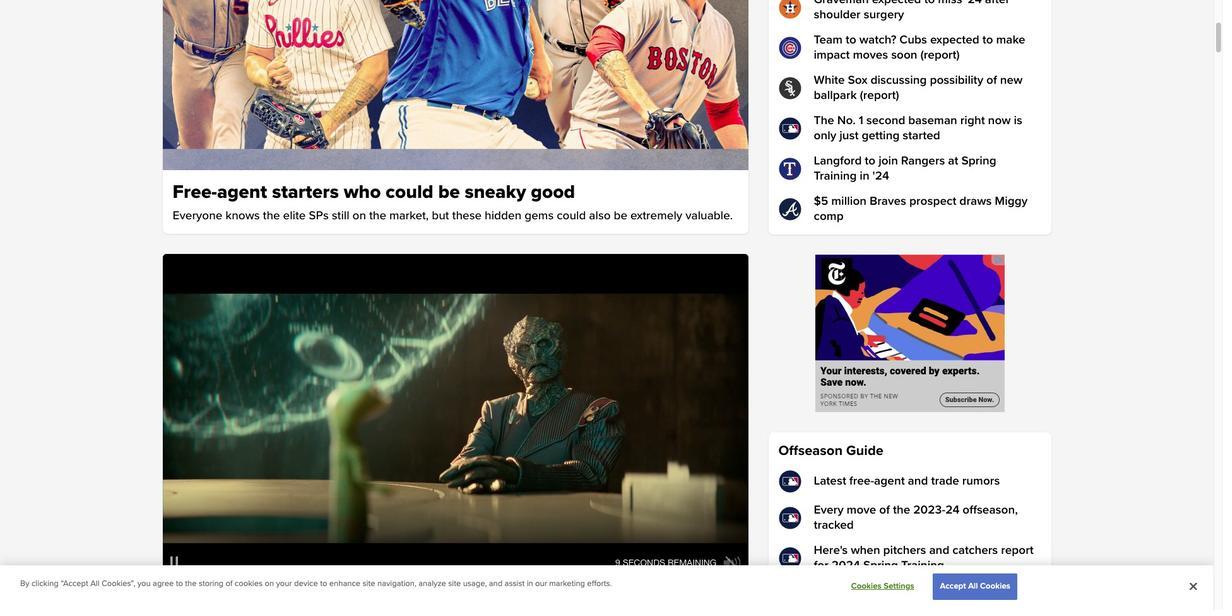 Task type: locate. For each thing, give the bounding box(es) containing it.
1 vertical spatial on
[[265, 580, 274, 590]]

0 horizontal spatial expected
[[872, 0, 921, 7]]

(report) down discussing
[[860, 88, 899, 103]]

0 horizontal spatial on
[[265, 580, 274, 590]]

all
[[90, 580, 100, 590], [968, 582, 978, 592]]

1 vertical spatial spring
[[863, 559, 898, 574]]

1 vertical spatial expected
[[930, 33, 980, 47]]

site
[[363, 580, 375, 590], [448, 580, 461, 590]]

1 horizontal spatial spring
[[962, 154, 996, 169]]

soon
[[891, 48, 918, 62]]

every for every free agent still available, sorted by position
[[814, 584, 844, 599]]

all right "accept at the bottom left of page
[[90, 580, 100, 590]]

in inside privacy alert dialog
[[527, 580, 533, 590]]

to right device
[[320, 580, 327, 590]]

expected up surgery
[[872, 0, 921, 7]]

to left miss
[[924, 0, 935, 7]]

gems
[[525, 209, 554, 223]]

(report) inside the white sox discussing possibility of new ballpark (report)
[[860, 88, 899, 103]]

1 horizontal spatial of
[[879, 504, 890, 518]]

1 vertical spatial could
[[557, 209, 586, 223]]

to inside graveman expected to miss '24 after shoulder surgery
[[924, 0, 935, 7]]

to left make
[[983, 33, 993, 47]]

here's
[[814, 544, 848, 559]]

training down pitchers on the right of the page
[[901, 559, 944, 574]]

every up position
[[814, 584, 844, 599]]

of right move
[[879, 504, 890, 518]]

4 mlb image from the top
[[779, 548, 801, 571]]

0 vertical spatial expected
[[872, 0, 921, 7]]

0 horizontal spatial could
[[386, 181, 434, 204]]

and
[[908, 475, 928, 489], [929, 544, 950, 559], [489, 580, 503, 590]]

and inside here's when pitchers and catchers report for 2024 spring training
[[929, 544, 950, 559]]

to left join in the top right of the page
[[865, 154, 876, 169]]

2 vertical spatial and
[[489, 580, 503, 590]]

1 vertical spatial training
[[901, 559, 944, 574]]

the left elite in the top left of the page
[[263, 209, 280, 223]]

1 vertical spatial of
[[879, 504, 890, 518]]

1 horizontal spatial all
[[968, 582, 978, 592]]

sps
[[309, 209, 329, 223]]

$5 million braves prospect draws miggy comp link
[[779, 194, 1041, 225]]

could
[[386, 181, 434, 204], [557, 209, 586, 223]]

1 horizontal spatial cookies
[[980, 582, 1011, 592]]

rumors
[[962, 475, 1000, 489]]

efforts.
[[587, 580, 612, 590]]

prospect
[[910, 194, 957, 209]]

to right agree
[[176, 580, 183, 590]]

in left our
[[527, 580, 533, 590]]

0 horizontal spatial in
[[527, 580, 533, 590]]

mlb image left the
[[779, 117, 801, 140]]

agent for every
[[871, 584, 902, 599]]

be
[[438, 181, 460, 204], [614, 209, 628, 223]]

'24 down join in the top right of the page
[[873, 169, 889, 184]]

0 vertical spatial of
[[987, 73, 997, 88]]

of
[[987, 73, 997, 88], [879, 504, 890, 518], [226, 580, 233, 590]]

could up market,
[[386, 181, 434, 204]]

the
[[814, 114, 834, 128]]

everyone
[[173, 209, 222, 223]]

elite
[[283, 209, 306, 223]]

by
[[1017, 584, 1030, 599]]

expected down miss
[[930, 33, 980, 47]]

1 horizontal spatial site
[[448, 580, 461, 590]]

0 horizontal spatial training
[[814, 169, 857, 184]]

cookies settings button
[[843, 575, 922, 600]]

0 horizontal spatial '24
[[873, 169, 889, 184]]

make
[[996, 33, 1025, 47]]

1 vertical spatial still
[[905, 584, 923, 599]]

cookies left by
[[980, 582, 1011, 592]]

every inside every free agent still available, sorted by position
[[814, 584, 844, 599]]

every inside every move of the 2023-24 offseason, tracked
[[814, 504, 844, 518]]

comp
[[814, 210, 844, 224]]

0 horizontal spatial site
[[363, 580, 375, 590]]

0 vertical spatial spring
[[962, 154, 996, 169]]

mlb image
[[779, 117, 801, 140], [779, 471, 801, 494], [779, 507, 801, 530], [779, 548, 801, 571]]

0 horizontal spatial still
[[332, 209, 349, 223]]

be up but
[[438, 181, 460, 204]]

0 horizontal spatial cookies
[[851, 582, 882, 592]]

now
[[988, 114, 1011, 128]]

mlb image inside the no. 1 second baseman right now is only just getting started link
[[779, 117, 801, 140]]

of left "new"
[[987, 73, 997, 88]]

spring right at
[[962, 154, 996, 169]]

2 every from the top
[[814, 584, 844, 599]]

0 vertical spatial could
[[386, 181, 434, 204]]

1 horizontal spatial expected
[[930, 33, 980, 47]]

training
[[814, 169, 857, 184], [901, 559, 944, 574]]

the inside privacy alert dialog
[[185, 580, 197, 590]]

2 vertical spatial agent
[[871, 584, 902, 599]]

when
[[851, 544, 880, 559]]

report
[[1001, 544, 1034, 559]]

0 horizontal spatial and
[[489, 580, 503, 590]]

site left usage,
[[448, 580, 461, 590]]

0 horizontal spatial of
[[226, 580, 233, 590]]

1 vertical spatial '24
[[873, 169, 889, 184]]

of right storing
[[226, 580, 233, 590]]

$5 million braves prospect draws miggy comp
[[814, 194, 1028, 224]]

to right team
[[846, 33, 856, 47]]

braves image
[[779, 198, 801, 221]]

in
[[860, 169, 870, 184], [527, 580, 533, 590]]

langford
[[814, 154, 862, 169]]

mlb image down offseason
[[779, 471, 801, 494]]

0 vertical spatial be
[[438, 181, 460, 204]]

1 horizontal spatial '24
[[965, 0, 982, 7]]

mlb image left for
[[779, 548, 801, 571]]

discussing
[[871, 73, 927, 88]]

1 horizontal spatial (report)
[[921, 48, 960, 62]]

0 vertical spatial every
[[814, 504, 844, 518]]

1 horizontal spatial training
[[901, 559, 944, 574]]

for
[[814, 559, 829, 574]]

2 horizontal spatial and
[[929, 544, 950, 559]]

white
[[814, 73, 845, 88]]

and for catchers
[[929, 544, 950, 559]]

possibility
[[930, 73, 984, 88]]

all right accept
[[968, 582, 978, 592]]

site right enhance at the left of the page
[[363, 580, 375, 590]]

offseason,
[[963, 504, 1018, 518]]

1 horizontal spatial on
[[353, 209, 366, 223]]

the left storing
[[185, 580, 197, 590]]

9
[[615, 559, 620, 569]]

agree
[[153, 580, 174, 590]]

and right pitchers on the right of the page
[[929, 544, 950, 559]]

and left the assist
[[489, 580, 503, 590]]

your
[[276, 580, 292, 590]]

agent up knows
[[217, 181, 267, 204]]

agent down guide
[[874, 475, 905, 489]]

position
[[814, 600, 857, 611]]

baseman
[[908, 114, 957, 128]]

1 mlb image from the top
[[779, 117, 801, 140]]

training inside langford to join rangers at spring training in '24
[[814, 169, 857, 184]]

0 vertical spatial agent
[[217, 181, 267, 204]]

assist
[[505, 580, 525, 590]]

cookies
[[851, 582, 882, 592], [980, 582, 1011, 592]]

2 vertical spatial of
[[226, 580, 233, 590]]

spring
[[962, 154, 996, 169], [863, 559, 898, 574]]

good
[[531, 181, 575, 204]]

all inside button
[[968, 582, 978, 592]]

navigation,
[[377, 580, 417, 590]]

the no. 1 second baseman right now is only just getting started link
[[779, 114, 1041, 144]]

1 every from the top
[[814, 504, 844, 518]]

market,
[[389, 209, 429, 223]]

0 horizontal spatial (report)
[[860, 88, 899, 103]]

analyze
[[419, 580, 446, 590]]

mlb image left tracked
[[779, 507, 801, 530]]

still inside every free agent still available, sorted by position
[[905, 584, 923, 599]]

on down who
[[353, 209, 366, 223]]

free-
[[849, 475, 874, 489]]

langford to join rangers at spring training in '24
[[814, 154, 996, 184]]

the left 2023- at the bottom
[[893, 504, 910, 518]]

pitchers
[[883, 544, 926, 559]]

on inside free-agent starters who could be sneaky good everyone knows the elite sps still on the market, but these hidden gems could also be extremely valuable.
[[353, 209, 366, 223]]

0 vertical spatial (report)
[[921, 48, 960, 62]]

free-agent starters who could be sneaky good link
[[173, 181, 738, 204]]

surgery
[[864, 8, 904, 22]]

mlb image for the
[[779, 117, 801, 140]]

spring up cookies settings
[[863, 559, 898, 574]]

and left trade
[[908, 475, 928, 489]]

free-agent starters who could be sneaky good image
[[163, 0, 748, 170]]

1 vertical spatial (report)
[[860, 88, 899, 103]]

storing
[[199, 580, 223, 590]]

0 horizontal spatial spring
[[863, 559, 898, 574]]

2 mlb image from the top
[[779, 471, 801, 494]]

mlb image inside here's when pitchers and catchers report for 2024 spring training "link"
[[779, 548, 801, 571]]

starters
[[272, 181, 339, 204]]

0 vertical spatial training
[[814, 169, 857, 184]]

1 vertical spatial in
[[527, 580, 533, 590]]

0 vertical spatial in
[[860, 169, 870, 184]]

in up million
[[860, 169, 870, 184]]

marketing
[[549, 580, 585, 590]]

agent right free
[[871, 584, 902, 599]]

team
[[814, 33, 843, 47]]

of inside the white sox discussing possibility of new ballpark (report)
[[987, 73, 997, 88]]

team to watch? cubs expected to make impact moves soon (report)
[[814, 33, 1025, 62]]

cookies down the '2024'
[[851, 582, 882, 592]]

miggy
[[995, 194, 1028, 209]]

could left also
[[557, 209, 586, 223]]

2 site from the left
[[448, 580, 461, 590]]

shoulder
[[814, 8, 861, 22]]

latest
[[814, 475, 846, 489]]

on left your
[[265, 580, 274, 590]]

(report) inside 'team to watch? cubs expected to make impact moves soon (report)'
[[921, 48, 960, 62]]

2 horizontal spatial of
[[987, 73, 997, 88]]

be right also
[[614, 209, 628, 223]]

cubs image
[[779, 37, 801, 59]]

agent inside every free agent still available, sorted by position
[[871, 584, 902, 599]]

spring inside here's when pitchers and catchers report for 2024 spring training
[[863, 559, 898, 574]]

1 horizontal spatial still
[[905, 584, 923, 599]]

1 vertical spatial be
[[614, 209, 628, 223]]

0 vertical spatial and
[[908, 475, 928, 489]]

1 vertical spatial every
[[814, 584, 844, 599]]

rangers image
[[779, 158, 801, 181]]

1 vertical spatial and
[[929, 544, 950, 559]]

0 vertical spatial still
[[332, 209, 349, 223]]

0 vertical spatial '24
[[965, 0, 982, 7]]

(report) up possibility
[[921, 48, 960, 62]]

1 horizontal spatial and
[[908, 475, 928, 489]]

still inside free-agent starters who could be sneaky good everyone knows the elite sps still on the market, but these hidden gems could also be extremely valuable.
[[332, 209, 349, 223]]

mlb image inside every move of the 2023-24 offseason, tracked link
[[779, 507, 801, 530]]

cookies",
[[102, 580, 135, 590]]

getting
[[862, 129, 900, 143]]

and for trade
[[908, 475, 928, 489]]

astros image
[[779, 0, 801, 19]]

our
[[535, 580, 547, 590]]

every
[[814, 504, 844, 518], [814, 584, 844, 599]]

to
[[924, 0, 935, 7], [846, 33, 856, 47], [983, 33, 993, 47], [865, 154, 876, 169], [176, 580, 183, 590], [320, 580, 327, 590]]

mlb image for latest
[[779, 471, 801, 494]]

3 mlb image from the top
[[779, 507, 801, 530]]

1 horizontal spatial in
[[860, 169, 870, 184]]

valuable.
[[686, 209, 733, 223]]

expected inside 'team to watch? cubs expected to make impact moves soon (report)'
[[930, 33, 980, 47]]

sneaky
[[465, 181, 526, 204]]

impact
[[814, 48, 850, 62]]

to inside langford to join rangers at spring training in '24
[[865, 154, 876, 169]]

second
[[866, 114, 905, 128]]

'24 right miss
[[965, 0, 982, 7]]

1 vertical spatial agent
[[874, 475, 905, 489]]

0 vertical spatial on
[[353, 209, 366, 223]]

training down the langford
[[814, 169, 857, 184]]

privacy alert dialog
[[0, 566, 1214, 611]]

;
[[163, 256, 165, 268]]

here's when pitchers and catchers report for 2024 spring training link
[[779, 544, 1041, 574]]

device
[[294, 580, 318, 590]]

every up tracked
[[814, 504, 844, 518]]

here's when pitchers and catchers report for 2024 spring training
[[814, 544, 1034, 574]]

24
[[946, 504, 960, 518]]

'24 inside graveman expected to miss '24 after shoulder surgery
[[965, 0, 982, 7]]

0 horizontal spatial be
[[438, 181, 460, 204]]



Task type: describe. For each thing, give the bounding box(es) containing it.
langford to join rangers at spring training in '24 link
[[779, 154, 1041, 184]]

by clicking "accept all cookies", you agree to the storing of cookies on your device to enhance site navigation, analyze site usage, and assist in our marketing efforts.
[[20, 580, 612, 590]]

'24 inside langford to join rangers at spring training in '24
[[873, 169, 889, 184]]

offseason guide
[[779, 443, 884, 460]]

free-agent starters who could be sneaky good everyone knows the elite sps still on the market, but these hidden gems could also be extremely valuable.
[[173, 181, 733, 223]]

new
[[1000, 73, 1023, 88]]

cookies
[[235, 580, 263, 590]]

and inside privacy alert dialog
[[489, 580, 503, 590]]

but
[[432, 209, 449, 223]]

training inside here's when pitchers and catchers report for 2024 spring training
[[901, 559, 944, 574]]

every free agent still available, sorted by position link
[[779, 584, 1041, 611]]

sox
[[848, 73, 868, 88]]

accept all cookies
[[940, 582, 1011, 592]]

only
[[814, 129, 837, 143]]

draws
[[960, 194, 992, 209]]

catchers
[[953, 544, 998, 559]]

mlb media player group
[[163, 254, 748, 584]]

graveman expected to miss '24 after shoulder surgery link
[[779, 0, 1041, 23]]

2 cookies from the left
[[980, 582, 1011, 592]]

un-mute (m) image
[[723, 557, 740, 570]]

sorted
[[980, 584, 1014, 599]]

available,
[[926, 584, 977, 599]]

agent inside free-agent starters who could be sneaky good everyone knows the elite sps still on the market, but these hidden gems could also be extremely valuable.
[[217, 181, 267, 204]]

free
[[847, 584, 868, 599]]

agent for latest
[[874, 475, 905, 489]]

9 seconds remaining element
[[606, 559, 717, 569]]

1 cookies from the left
[[851, 582, 882, 592]]

cookies settings
[[851, 582, 914, 592]]

usage,
[[463, 580, 487, 590]]

every move of the 2023-24 offseason, tracked link
[[779, 504, 1041, 534]]

expected inside graveman expected to miss '24 after shoulder surgery
[[872, 0, 921, 7]]

1
[[859, 114, 863, 128]]

advertisement element
[[815, 255, 1005, 413]]

1 site from the left
[[363, 580, 375, 590]]

white sox discussing possibility of new ballpark (report)
[[814, 73, 1023, 103]]

on inside privacy alert dialog
[[265, 580, 274, 590]]

at
[[948, 154, 959, 169]]

million
[[831, 194, 867, 209]]

remaining
[[668, 559, 717, 569]]

white sox discussing possibility of new ballpark (report) link
[[779, 73, 1041, 104]]

no.
[[837, 114, 856, 128]]

0 horizontal spatial all
[[90, 580, 100, 590]]

enhance
[[329, 580, 361, 590]]

of inside every move of the 2023-24 offseason, tracked
[[879, 504, 890, 518]]

in inside langford to join rangers at spring training in '24
[[860, 169, 870, 184]]

$5
[[814, 194, 828, 209]]

ballpark
[[814, 88, 857, 103]]

every for every move of the 2023-24 offseason, tracked
[[814, 504, 844, 518]]

every free agent still available, sorted by position
[[814, 584, 1030, 611]]

team to watch? cubs expected to make impact moves soon (report) link
[[779, 33, 1041, 63]]

the no. 1 second baseman right now is only just getting started
[[814, 114, 1023, 143]]

1 horizontal spatial could
[[557, 209, 586, 223]]

9 seconds remaining
[[615, 559, 717, 569]]

after
[[985, 0, 1010, 7]]

mlb image for every
[[779, 507, 801, 530]]

join
[[879, 154, 898, 169]]

white sox image
[[779, 77, 801, 100]]

2023-
[[913, 504, 946, 518]]

started
[[903, 129, 940, 143]]

every move of the 2023-24 offseason, tracked
[[814, 504, 1018, 533]]

just
[[840, 129, 859, 143]]

spring inside langford to join rangers at spring training in '24
[[962, 154, 996, 169]]

latest free-agent and trade rumors link
[[779, 471, 1041, 494]]

guide
[[846, 443, 884, 460]]

extremely
[[631, 209, 682, 223]]

rangers
[[901, 154, 945, 169]]

moves
[[853, 48, 888, 62]]

pause (space) image
[[170, 557, 178, 570]]

graveman expected to miss '24 after shoulder surgery
[[814, 0, 1010, 22]]

the down who
[[369, 209, 386, 223]]

latest free-agent and trade rumors
[[814, 475, 1000, 489]]

is
[[1014, 114, 1023, 128]]

who
[[344, 181, 381, 204]]

accept
[[940, 582, 966, 592]]

clicking
[[31, 580, 59, 590]]

"accept
[[61, 580, 88, 590]]

right
[[960, 114, 985, 128]]

the inside every move of the 2023-24 offseason, tracked
[[893, 504, 910, 518]]

by
[[20, 580, 29, 590]]

mlb image for here's
[[779, 548, 801, 571]]

these
[[452, 209, 482, 223]]

offseason
[[779, 443, 843, 460]]

accept all cookies button
[[933, 575, 1018, 601]]

1 horizontal spatial be
[[614, 209, 628, 223]]

watch?
[[860, 33, 897, 47]]

move
[[847, 504, 876, 518]]

miss
[[938, 0, 962, 7]]

of inside privacy alert dialog
[[226, 580, 233, 590]]

2024
[[832, 559, 860, 574]]



Task type: vqa. For each thing, say whether or not it's contained in the screenshot.
Yoshinobu Yamamoto Follow
no



